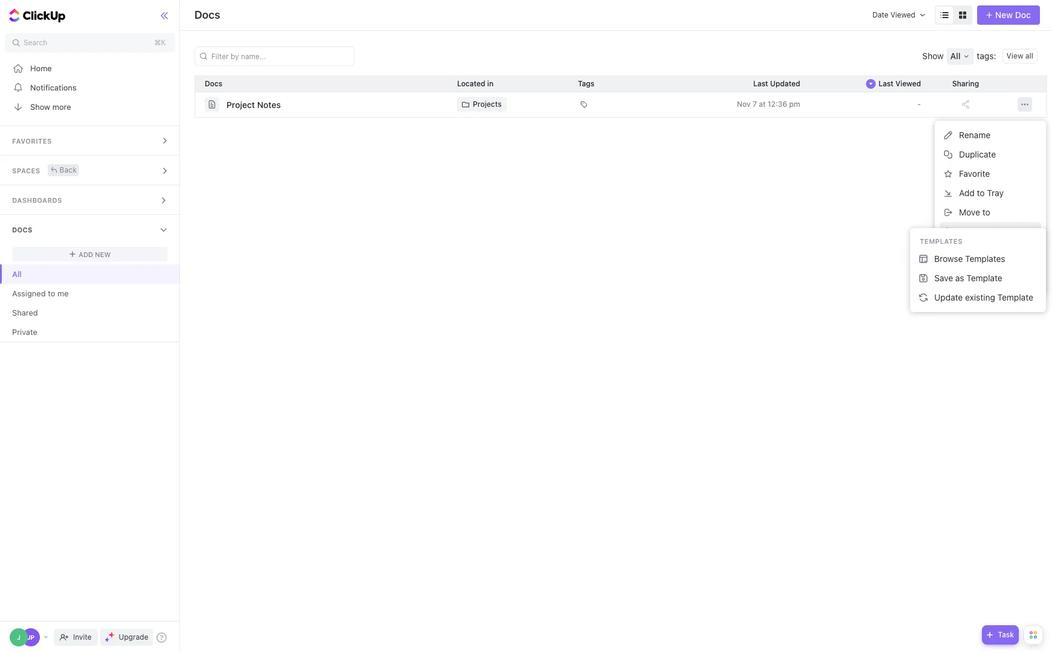 Task type: vqa. For each thing, say whether or not it's contained in the screenshot.
to inside Sidebar 'navigation'
yes



Task type: locate. For each thing, give the bounding box(es) containing it.
templates button
[[940, 222, 1042, 242]]

rename button
[[940, 126, 1042, 145]]

browse templates button
[[915, 250, 1042, 269]]

0 horizontal spatial docs
[[12, 226, 33, 234]]

projects
[[473, 100, 502, 109]]

templates up browse
[[920, 237, 963, 245]]

add inside sidebar navigation
[[79, 250, 93, 258]]

last for last updated
[[754, 79, 768, 88]]

templates
[[959, 227, 1000, 237], [920, 237, 963, 245], [966, 254, 1006, 264]]

new
[[995, 10, 1013, 20]]

to for assigned
[[48, 288, 55, 298]]

0 horizontal spatial add
[[79, 250, 93, 258]]

template down archive button
[[967, 273, 1003, 283]]

2 vertical spatial templates
[[966, 254, 1006, 264]]

in
[[487, 79, 494, 88]]

notes
[[257, 99, 281, 110]]

pm
[[790, 100, 801, 109]]

show
[[923, 51, 944, 61], [30, 102, 50, 111]]

last
[[754, 79, 768, 88], [879, 79, 894, 88]]

invite
[[73, 633, 92, 642]]

0 vertical spatial show
[[923, 51, 944, 61]]

rename
[[959, 130, 991, 140]]

projects link
[[457, 97, 507, 112]]

all
[[12, 269, 22, 279]]

dashboards
[[12, 196, 62, 204]]

last viewed
[[879, 79, 921, 88]]

template
[[967, 273, 1003, 283], [998, 292, 1034, 303]]

to inside button
[[977, 188, 985, 198]]

add
[[959, 188, 975, 198], [79, 250, 93, 258]]

0 vertical spatial to
[[977, 188, 985, 198]]

shared
[[12, 308, 38, 317]]

favorites
[[12, 137, 52, 145]]

1 horizontal spatial last
[[879, 79, 894, 88]]

0 vertical spatial templates
[[959, 227, 1000, 237]]

templates button
[[940, 222, 1042, 242]]

add inside button
[[959, 188, 975, 198]]

last up at
[[754, 79, 768, 88]]

0 vertical spatial template
[[967, 273, 1003, 283]]

docs
[[195, 8, 220, 21], [12, 226, 33, 234]]

tray
[[987, 188, 1004, 198]]

last updated
[[754, 79, 801, 88]]

show left tags
[[923, 51, 944, 61]]

at
[[759, 100, 766, 109]]

to left tray
[[977, 188, 985, 198]]

me
[[57, 288, 69, 298]]

browse templates
[[935, 254, 1006, 264]]

7
[[753, 100, 757, 109]]

1 horizontal spatial add
[[959, 188, 975, 198]]

home link
[[0, 59, 180, 78]]

sharing
[[953, 79, 979, 88]]

templates up 'browse templates' button
[[959, 227, 1000, 237]]

template for update existing template
[[998, 292, 1034, 303]]

template inside button
[[998, 292, 1034, 303]]

1 vertical spatial docs
[[12, 226, 33, 234]]

delete button
[[940, 271, 1042, 291]]

new doc
[[995, 10, 1031, 20]]

1 horizontal spatial to
[[977, 188, 985, 198]]

docs inside sidebar navigation
[[12, 226, 33, 234]]

0 horizontal spatial last
[[754, 79, 768, 88]]

0 horizontal spatial to
[[48, 288, 55, 298]]

2 last from the left
[[879, 79, 894, 88]]

0 vertical spatial add
[[959, 188, 975, 198]]

nov 7 at 12:36 pm
[[737, 100, 801, 109]]

located in
[[457, 79, 494, 88]]

1 horizontal spatial show
[[923, 51, 944, 61]]

archive button
[[940, 252, 1042, 271]]

templates inside button
[[966, 254, 1006, 264]]

update existing template button
[[915, 288, 1042, 308]]

to
[[977, 188, 985, 198], [48, 288, 55, 298]]

upgrade
[[119, 633, 148, 642]]

notifications link
[[0, 78, 180, 97]]

1 vertical spatial to
[[48, 288, 55, 298]]

tags
[[977, 51, 994, 61]]

favorite button
[[940, 164, 1042, 184]]

to for add
[[977, 188, 985, 198]]

show inside sidebar navigation
[[30, 102, 50, 111]]

1 last from the left
[[754, 79, 768, 88]]

update existing template
[[935, 292, 1034, 303]]

1 vertical spatial add
[[79, 250, 93, 258]]

more
[[52, 102, 71, 111]]

template inside button
[[967, 273, 1003, 283]]

to left me
[[48, 288, 55, 298]]

home
[[30, 63, 52, 73]]

to inside sidebar navigation
[[48, 288, 55, 298]]

add to tray button
[[940, 184, 1042, 203]]

add left new
[[79, 250, 93, 258]]

add down favorite
[[959, 188, 975, 198]]

last left viewed
[[879, 79, 894, 88]]

0 vertical spatial docs
[[195, 8, 220, 21]]

favorites button
[[0, 126, 180, 155]]

template down delete button
[[998, 292, 1034, 303]]

templates up save as template button
[[966, 254, 1006, 264]]

0 horizontal spatial show
[[30, 102, 50, 111]]

show left more
[[30, 102, 50, 111]]

as
[[956, 273, 965, 283]]

1 vertical spatial show
[[30, 102, 50, 111]]

1 vertical spatial template
[[998, 292, 1034, 303]]

1 vertical spatial templates
[[920, 237, 963, 245]]

back
[[60, 165, 77, 174]]



Task type: describe. For each thing, give the bounding box(es) containing it.
archive
[[959, 256, 989, 266]]

sidebar navigation
[[0, 0, 180, 654]]

templates inside button
[[959, 227, 1000, 237]]

duplicate button
[[940, 145, 1042, 164]]

nov
[[737, 100, 751, 109]]

save
[[935, 273, 953, 283]]

save as template
[[935, 273, 1003, 283]]

show more
[[30, 102, 71, 111]]

duplicate
[[959, 149, 996, 159]]

search
[[24, 38, 47, 47]]

add for add to tray
[[959, 188, 975, 198]]

upgrade link
[[100, 630, 153, 646]]

back link
[[47, 164, 79, 176]]

doc
[[1015, 10, 1031, 20]]

Filter by name... text field
[[201, 47, 350, 65]]

new
[[95, 250, 111, 258]]

located
[[457, 79, 485, 88]]

add for add new
[[79, 250, 93, 258]]

project notes
[[227, 99, 281, 110]]

save as template button
[[915, 269, 1042, 288]]

:
[[994, 51, 997, 61]]

private
[[12, 327, 37, 337]]

-
[[918, 100, 921, 109]]

add to tray
[[959, 188, 1004, 198]]

add new
[[79, 250, 111, 258]]

template for save as template
[[967, 273, 1003, 283]]

favorite
[[959, 169, 990, 179]]

assigned
[[12, 288, 46, 298]]

delete
[[959, 275, 985, 286]]

assigned to me
[[12, 288, 69, 298]]

updated
[[770, 79, 801, 88]]

browse
[[935, 254, 963, 264]]

last for last viewed
[[879, 79, 894, 88]]

project
[[227, 99, 255, 110]]

show for show
[[923, 51, 944, 61]]

viewed
[[896, 79, 921, 88]]

12:36
[[768, 100, 788, 109]]

⌘k
[[154, 38, 166, 47]]

existing
[[965, 292, 996, 303]]

1 horizontal spatial docs
[[195, 8, 220, 21]]

update
[[935, 292, 963, 303]]

tags
[[578, 79, 595, 88]]

tags :
[[977, 51, 997, 61]]

notifications
[[30, 82, 77, 92]]

task
[[998, 631, 1014, 640]]

show for show more
[[30, 102, 50, 111]]



